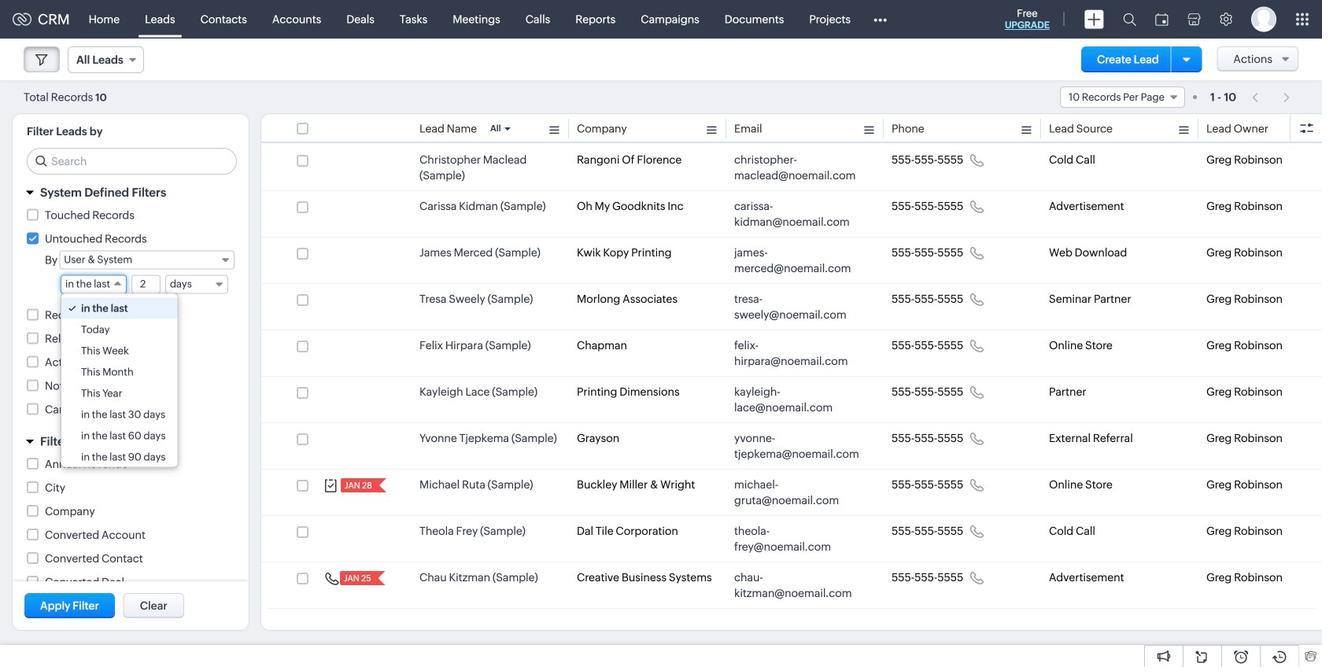 Task type: locate. For each thing, give the bounding box(es) containing it.
search image
[[1123, 13, 1137, 26]]

navigation
[[1245, 86, 1299, 109]]

create menu image
[[1085, 10, 1104, 29]]

search element
[[1114, 0, 1146, 39]]

4 option from the top
[[61, 362, 178, 383]]

calendar image
[[1156, 13, 1169, 26]]

3 option from the top
[[61, 340, 178, 362]]

option
[[61, 298, 178, 319], [61, 319, 178, 340], [61, 340, 178, 362], [61, 362, 178, 383], [61, 383, 178, 404], [61, 404, 178, 425], [61, 425, 178, 447], [61, 447, 178, 468]]

None field
[[61, 275, 127, 294]]

row group
[[261, 145, 1322, 609]]

profile element
[[1242, 0, 1286, 38]]

None text field
[[132, 276, 160, 293]]

list box
[[61, 294, 178, 468]]



Task type: vqa. For each thing, say whether or not it's contained in the screenshot.
Search icon
yes



Task type: describe. For each thing, give the bounding box(es) containing it.
6 option from the top
[[61, 404, 178, 425]]

1 option from the top
[[61, 298, 178, 319]]

8 option from the top
[[61, 447, 178, 468]]

create menu element
[[1075, 0, 1114, 38]]

7 option from the top
[[61, 425, 178, 447]]

2 option from the top
[[61, 319, 178, 340]]

logo image
[[13, 13, 31, 26]]

Search text field
[[28, 149, 236, 174]]

profile image
[[1252, 7, 1277, 32]]

5 option from the top
[[61, 383, 178, 404]]



